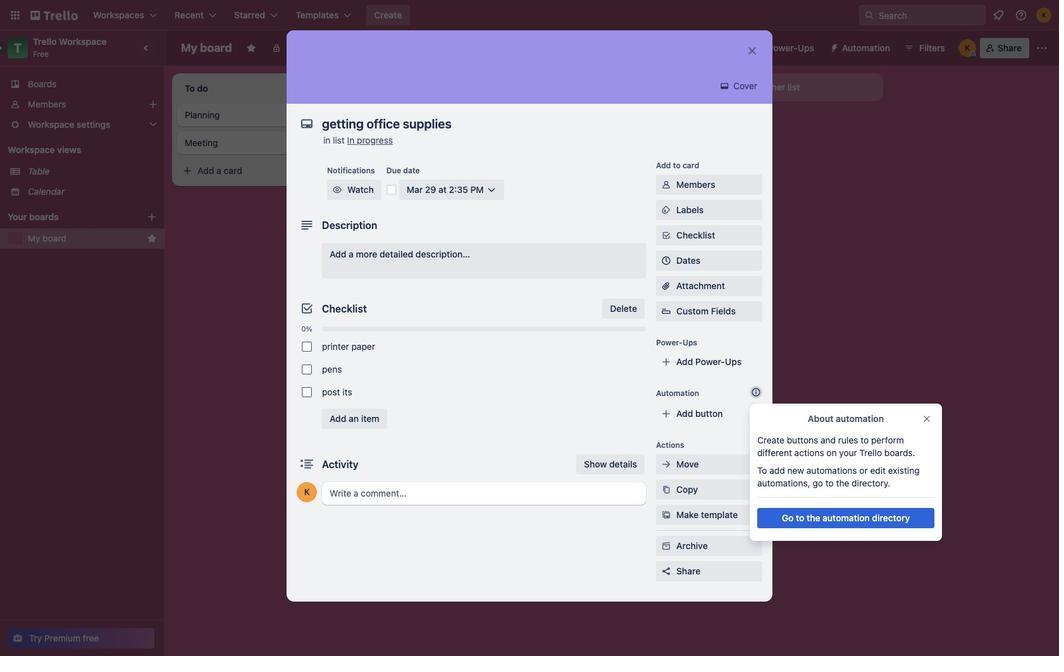 Task type: vqa. For each thing, say whether or not it's contained in the screenshot.
boards.
yes



Task type: locate. For each thing, give the bounding box(es) containing it.
to right go
[[825, 478, 834, 488]]

this
[[380, 195, 395, 204]]

sm image down 'add to card'
[[660, 178, 673, 191]]

automation down "to add new automations or edit existing automations, go to the directory."
[[823, 512, 870, 523]]

mar 29 at 2:35 pm button
[[399, 180, 504, 200]]

t
[[14, 40, 22, 55]]

0 vertical spatial my
[[181, 41, 197, 54]]

None text field
[[316, 113, 733, 135]]

mar down date
[[407, 184, 423, 195]]

a for the add a card button related to create from template… image
[[216, 165, 221, 176]]

ups up add another list button
[[798, 42, 814, 53]]

actions
[[794, 447, 824, 458]]

2 vertical spatial add a card
[[377, 223, 422, 234]]

0 vertical spatial trello
[[33, 36, 57, 47]]

1 vertical spatial ups
[[683, 338, 697, 347]]

2 horizontal spatial ups
[[798, 42, 814, 53]]

0 horizontal spatial my board
[[28, 233, 66, 244]]

description…
[[416, 249, 470, 259]]

0 horizontal spatial ups
[[683, 338, 697, 347]]

1 horizontal spatial power-ups
[[768, 42, 814, 53]]

0 vertical spatial workspace
[[59, 36, 107, 47]]

0 vertical spatial the
[[836, 478, 849, 488]]

0 horizontal spatial add a card
[[197, 165, 242, 176]]

due date
[[386, 166, 420, 175]]

1 horizontal spatial trello
[[860, 447, 882, 458]]

mar inside mar 29 checkbox
[[380, 149, 393, 159]]

test
[[364, 178, 382, 189]]

to
[[673, 161, 681, 170], [861, 435, 869, 445], [825, 478, 834, 488], [796, 512, 804, 523]]

2 vertical spatial kendallparks02 (kendallparks02) image
[[297, 482, 317, 502]]

to inside create buttons and rules to perform different actions on your trello boards.
[[861, 435, 869, 445]]

sm image left add another list
[[718, 80, 731, 92]]

in list in progress
[[323, 135, 393, 146]]

add button button
[[656, 404, 762, 424]]

1 vertical spatial the
[[807, 512, 820, 523]]

1 vertical spatial sm image
[[660, 204, 673, 216]]

my board down boards
[[28, 233, 66, 244]]

date
[[403, 166, 420, 175]]

make
[[676, 509, 699, 520]]

Write a comment text field
[[322, 482, 646, 505]]

1
[[502, 195, 506, 204]]

power-ups
[[768, 42, 814, 53], [656, 338, 697, 347]]

the right go at the right of page
[[807, 512, 820, 523]]

1 vertical spatial members
[[676, 179, 715, 190]]

1 vertical spatial share
[[676, 566, 701, 576]]

2 vertical spatial ups
[[725, 356, 742, 367]]

1 vertical spatial add a card
[[197, 165, 242, 176]]

ups up add power-ups
[[683, 338, 697, 347]]

Search field
[[874, 6, 985, 25]]

checklist up 'printer paper'
[[322, 303, 367, 314]]

try
[[29, 633, 42, 643]]

0 vertical spatial sm image
[[331, 183, 344, 196]]

getting office supplies link
[[364, 132, 511, 144]]

sm image down create from template… image
[[331, 183, 344, 196]]

board left the star or unstar board "icon"
[[200, 41, 232, 54]]

2 horizontal spatial add a card button
[[537, 104, 676, 124]]

add a card
[[557, 108, 602, 119], [197, 165, 242, 176], [377, 223, 422, 234]]

2 vertical spatial sm image
[[660, 458, 673, 471]]

automation up add button at the right of the page
[[656, 388, 699, 398]]

your boards with 1 items element
[[8, 209, 128, 225]]

calendar
[[28, 186, 65, 197]]

0 vertical spatial add a card
[[557, 108, 602, 119]]

mar up due
[[380, 149, 393, 159]]

automation inside button
[[823, 512, 870, 523]]

29 left at
[[425, 184, 436, 195]]

to right go at the right of page
[[796, 512, 804, 523]]

sm image left copy
[[660, 483, 673, 496]]

0 vertical spatial checklist
[[676, 230, 715, 240]]

new
[[787, 465, 804, 476]]

sm image inside the cover link
[[718, 80, 731, 92]]

1 horizontal spatial share
[[998, 42, 1022, 53]]

sm image inside archive link
[[660, 540, 673, 552]]

trello
[[33, 36, 57, 47], [860, 447, 882, 458]]

sm image left labels
[[660, 204, 673, 216]]

move link
[[656, 454, 762, 475]]

0 vertical spatial power-
[[768, 42, 798, 53]]

go
[[782, 512, 794, 523]]

list right in
[[333, 135, 345, 146]]

sm image left make
[[660, 509, 673, 521]]

create inside create buttons and rules to perform different actions on your trello boards.
[[757, 435, 784, 445]]

1 horizontal spatial create
[[757, 435, 784, 445]]

29 inside "button"
[[425, 184, 436, 195]]

notifications
[[327, 166, 375, 175]]

1 horizontal spatial mar
[[407, 184, 423, 195]]

sm image inside labels link
[[660, 204, 673, 216]]

a
[[576, 108, 581, 119], [216, 165, 221, 176], [423, 195, 427, 204], [396, 223, 401, 234], [349, 249, 354, 259]]

0 vertical spatial kendallparks02 (kendallparks02) image
[[1036, 8, 1051, 23]]

29
[[395, 149, 405, 159], [425, 184, 436, 195]]

0 horizontal spatial my
[[28, 233, 40, 244]]

0 horizontal spatial list
[[333, 135, 345, 146]]

power- down custom fields button
[[695, 356, 725, 367]]

0 vertical spatial automation
[[836, 413, 884, 424]]

0 vertical spatial power-ups
[[768, 42, 814, 53]]

automation up rules in the bottom right of the page
[[836, 413, 884, 424]]

share
[[998, 42, 1022, 53], [676, 566, 701, 576]]

a for the add a card button to the middle
[[396, 223, 401, 234]]

share button down archive link
[[656, 561, 762, 581]]

checklist button
[[656, 225, 762, 245]]

add a more detailed description…
[[330, 249, 470, 259]]

1 vertical spatial 29
[[425, 184, 436, 195]]

star or unstar board image
[[246, 43, 256, 53]]

2 horizontal spatial add a card
[[557, 108, 602, 119]]

my
[[181, 41, 197, 54], [28, 233, 40, 244]]

members up labels
[[676, 179, 715, 190]]

trello inside create buttons and rules to perform different actions on your trello boards.
[[860, 447, 882, 458]]

automations,
[[757, 478, 810, 488]]

mar inside mar 29 at 2:35 pm "button"
[[407, 184, 423, 195]]

members link down boards
[[0, 94, 164, 115]]

0 horizontal spatial power-
[[656, 338, 683, 347]]

sm image for watch
[[331, 183, 344, 196]]

1 vertical spatial automation
[[656, 388, 699, 398]]

trello workspace free
[[33, 36, 107, 59]]

trello inside trello workspace free
[[33, 36, 57, 47]]

1 horizontal spatial share button
[[980, 38, 1029, 58]]

sm image inside automation button
[[824, 38, 842, 56]]

sm image
[[824, 38, 842, 56], [718, 80, 731, 92], [660, 178, 673, 191], [660, 483, 673, 496], [660, 509, 673, 521], [660, 540, 673, 552]]

create for create buttons and rules to perform different actions on your trello boards.
[[757, 435, 784, 445]]

board down boards
[[43, 233, 66, 244]]

0 horizontal spatial board
[[43, 233, 66, 244]]

1 vertical spatial add a card button
[[177, 161, 316, 181]]

0 horizontal spatial workspace
[[8, 144, 55, 155]]

sm image left archive
[[660, 540, 673, 552]]

1 horizontal spatial automation
[[842, 42, 890, 53]]

checklist down labels
[[676, 230, 715, 240]]

0 horizontal spatial checklist
[[322, 303, 367, 314]]

29 inside checkbox
[[395, 149, 405, 159]]

printer paper checkbox
[[302, 342, 312, 352]]

pens
[[322, 364, 342, 375]]

1 horizontal spatial add a card
[[377, 223, 422, 234]]

0 horizontal spatial the
[[807, 512, 820, 523]]

list right another
[[788, 82, 800, 92]]

create from template… image
[[683, 109, 693, 119]]

my down the your boards
[[28, 233, 40, 244]]

0 horizontal spatial 29
[[395, 149, 405, 159]]

2 vertical spatial power-
[[695, 356, 725, 367]]

1 vertical spatial trello
[[860, 447, 882, 458]]

my board left the star or unstar board "icon"
[[181, 41, 232, 54]]

0 horizontal spatial members
[[28, 99, 66, 109]]

0 horizontal spatial trello
[[33, 36, 57, 47]]

add power-ups
[[676, 356, 742, 367]]

power-ups inside power-ups button
[[768, 42, 814, 53]]

2 horizontal spatial power-
[[768, 42, 798, 53]]

my left the star or unstar board "icon"
[[181, 41, 197, 54]]

power-ups down custom
[[656, 338, 697, 347]]

2 vertical spatial add a card button
[[357, 219, 496, 239]]

create
[[374, 9, 402, 20], [757, 435, 784, 445]]

my board inside board name text box
[[181, 41, 232, 54]]

members link
[[0, 94, 164, 115], [656, 175, 762, 195]]

1 horizontal spatial members link
[[656, 175, 762, 195]]

to inside "to add new automations or edit existing automations, go to the directory."
[[825, 478, 834, 488]]

the down automations in the bottom of the page
[[836, 478, 849, 488]]

close popover image
[[922, 414, 932, 424]]

t link
[[8, 38, 28, 58]]

trello workspace link
[[33, 36, 107, 47]]

0 vertical spatial automation
[[842, 42, 890, 53]]

at
[[438, 184, 447, 195]]

boards link
[[0, 74, 164, 94]]

add a card for the add a card button to the middle
[[377, 223, 422, 234]]

1 vertical spatial checklist
[[322, 303, 367, 314]]

1 vertical spatial my board
[[28, 233, 66, 244]]

getting office supplies
[[364, 132, 455, 143]]

checklist inside button
[[676, 230, 715, 240]]

sm image inside make template link
[[660, 509, 673, 521]]

1 horizontal spatial members
[[676, 179, 715, 190]]

29 for mar 29
[[395, 149, 405, 159]]

mar 29
[[380, 149, 405, 159]]

1 horizontal spatial 29
[[425, 184, 436, 195]]

1 vertical spatial create
[[757, 435, 784, 445]]

0 horizontal spatial share
[[676, 566, 701, 576]]

prototype
[[384, 178, 424, 189]]

members link up labels link
[[656, 175, 762, 195]]

attachment button
[[656, 276, 762, 296]]

checklist
[[676, 230, 715, 240], [322, 303, 367, 314]]

progress
[[357, 135, 393, 146]]

sm image inside the copy link
[[660, 483, 673, 496]]

members down boards
[[28, 99, 66, 109]]

list
[[788, 82, 800, 92], [333, 135, 345, 146]]

edit card image
[[502, 109, 512, 120]]

sm image down actions
[[660, 458, 673, 471]]

share left show menu icon
[[998, 42, 1022, 53]]

0 horizontal spatial members link
[[0, 94, 164, 115]]

0 vertical spatial list
[[788, 82, 800, 92]]

1 horizontal spatial kendallparks02 (kendallparks02) image
[[958, 39, 976, 57]]

1 horizontal spatial board
[[200, 41, 232, 54]]

create for create
[[374, 9, 402, 20]]

1 vertical spatial my
[[28, 233, 40, 244]]

trello up free
[[33, 36, 57, 47]]

29 for mar 29 at 2:35 pm
[[425, 184, 436, 195]]

starred icon image
[[147, 233, 157, 244]]

activity
[[322, 459, 358, 470]]

power- down custom
[[656, 338, 683, 347]]

planning
[[185, 109, 220, 120]]

share button down 0 notifications "image"
[[980, 38, 1029, 58]]

Mar 29 checkbox
[[364, 147, 409, 162]]

delete link
[[602, 299, 645, 319]]

0 vertical spatial create
[[374, 9, 402, 20]]

add a card button
[[537, 104, 676, 124], [177, 161, 316, 181], [357, 219, 496, 239]]

to right rules in the bottom right of the page
[[861, 435, 869, 445]]

create button
[[367, 5, 410, 25]]

1 vertical spatial automation
[[823, 512, 870, 523]]

show
[[584, 459, 607, 469]]

boards
[[29, 211, 59, 222]]

power-ups up add another list button
[[768, 42, 814, 53]]

calendar link
[[28, 185, 157, 198]]

share down archive
[[676, 566, 701, 576]]

sm image
[[331, 183, 344, 196], [660, 204, 673, 216], [660, 458, 673, 471]]

buttons
[[787, 435, 818, 445]]

workspace down back to home image
[[59, 36, 107, 47]]

mar
[[380, 149, 393, 159], [407, 184, 423, 195]]

1 vertical spatial list
[[333, 135, 345, 146]]

0 horizontal spatial share button
[[656, 561, 762, 581]]

add a card for the add a card button corresponding to create from template… icon
[[557, 108, 602, 119]]

list inside button
[[788, 82, 800, 92]]

0 vertical spatial my board
[[181, 41, 232, 54]]

1 horizontal spatial my board
[[181, 41, 232, 54]]

ups down fields
[[725, 356, 742, 367]]

0 horizontal spatial create
[[374, 9, 402, 20]]

workspace up table at the left
[[8, 144, 55, 155]]

ups
[[798, 42, 814, 53], [683, 338, 697, 347], [725, 356, 742, 367]]

0 vertical spatial add a card button
[[537, 104, 676, 124]]

1 vertical spatial mar
[[407, 184, 423, 195]]

0 horizontal spatial power-ups
[[656, 338, 697, 347]]

0 vertical spatial 29
[[395, 149, 405, 159]]

sm image inside watch button
[[331, 183, 344, 196]]

1 horizontal spatial my
[[181, 41, 197, 54]]

0 vertical spatial share
[[998, 42, 1022, 53]]

create inside "button"
[[374, 9, 402, 20]]

custom
[[676, 306, 709, 316]]

0 horizontal spatial add a card button
[[177, 161, 316, 181]]

sm image inside move link
[[660, 458, 673, 471]]

sm image for labels
[[660, 204, 673, 216]]

attachment
[[676, 280, 725, 291]]

automation
[[836, 413, 884, 424], [823, 512, 870, 523]]

0 horizontal spatial automation
[[656, 388, 699, 398]]

0 horizontal spatial mar
[[380, 149, 393, 159]]

share for share button to the bottom
[[676, 566, 701, 576]]

1 horizontal spatial checklist
[[676, 230, 715, 240]]

members
[[28, 99, 66, 109], [676, 179, 715, 190]]

0 vertical spatial mar
[[380, 149, 393, 159]]

card
[[583, 108, 602, 119], [683, 161, 699, 170], [224, 165, 242, 176], [397, 195, 413, 204], [403, 223, 422, 234]]

automation down search "icon"
[[842, 42, 890, 53]]

0 vertical spatial members link
[[0, 94, 164, 115]]

29 up due date
[[395, 149, 405, 159]]

0 vertical spatial board
[[200, 41, 232, 54]]

power- up another
[[768, 42, 798, 53]]

0 vertical spatial ups
[[798, 42, 814, 53]]

kendallparks02 (kendallparks02) image
[[1036, 8, 1051, 23], [958, 39, 976, 57], [297, 482, 317, 502]]

power- inside button
[[768, 42, 798, 53]]

create from template… image
[[324, 166, 334, 176]]

different
[[757, 447, 792, 458]]

1 vertical spatial power-ups
[[656, 338, 697, 347]]

1 horizontal spatial workspace
[[59, 36, 107, 47]]

my board
[[181, 41, 232, 54], [28, 233, 66, 244]]

trello up the or
[[860, 447, 882, 458]]

sm image right power-ups button
[[824, 38, 842, 56]]

1 vertical spatial workspace
[[8, 144, 55, 155]]



Task type: describe. For each thing, give the bounding box(es) containing it.
1 vertical spatial members link
[[656, 175, 762, 195]]

cover link
[[714, 76, 765, 96]]

1 vertical spatial power-
[[656, 338, 683, 347]]

add a card for the add a card button related to create from template… image
[[197, 165, 242, 176]]

Board name text field
[[175, 38, 238, 58]]

make template
[[676, 509, 738, 520]]

edit
[[870, 465, 886, 476]]

show details
[[584, 459, 637, 469]]

and
[[821, 435, 836, 445]]

pens checkbox
[[302, 364, 312, 375]]

cover
[[731, 80, 757, 91]]

0 horizontal spatial kendallparks02 (kendallparks02) image
[[297, 482, 317, 502]]

search image
[[864, 10, 874, 20]]

the inside "to add new automations or edit existing automations, go to the directory."
[[836, 478, 849, 488]]

directory.
[[852, 478, 890, 488]]

sm image for automation
[[824, 38, 842, 56]]

premium
[[44, 633, 80, 643]]

1 vertical spatial share button
[[656, 561, 762, 581]]

directory
[[872, 512, 910, 523]]

filters
[[919, 42, 945, 53]]

private button
[[264, 38, 323, 58]]

in progress link
[[347, 135, 393, 146]]

meeting link
[[185, 137, 332, 149]]

test prototype
[[364, 178, 424, 189]]

automation inside button
[[842, 42, 890, 53]]

show menu image
[[1036, 42, 1048, 54]]

1 vertical spatial kendallparks02 (kendallparks02) image
[[958, 39, 976, 57]]

1 vertical spatial board
[[43, 233, 66, 244]]

primary element
[[0, 0, 1059, 30]]

board inside text box
[[200, 41, 232, 54]]

0%
[[301, 325, 312, 333]]

checklist group
[[297, 335, 646, 404]]

power-ups button
[[743, 38, 822, 58]]

to inside button
[[796, 512, 804, 523]]

1 horizontal spatial power-
[[695, 356, 725, 367]]

my inside my board link
[[28, 233, 40, 244]]

to add new automations or edit existing automations, go to the directory.
[[757, 465, 920, 488]]

0 vertical spatial members
[[28, 99, 66, 109]]

pm
[[470, 184, 484, 195]]

archive link
[[656, 536, 762, 556]]

details
[[609, 459, 637, 469]]

archive
[[676, 540, 708, 551]]

0 vertical spatial share button
[[980, 38, 1029, 58]]

add another list button
[[711, 73, 883, 101]]

share for the topmost share button
[[998, 42, 1022, 53]]

dates button
[[656, 251, 762, 271]]

on
[[827, 447, 837, 458]]

about
[[808, 413, 834, 424]]

your boards
[[8, 211, 59, 222]]

copy
[[676, 484, 698, 495]]

0 notifications image
[[991, 8, 1006, 23]]

add board image
[[147, 212, 157, 222]]

go
[[813, 478, 823, 488]]

a for the add a card button corresponding to create from template… icon
[[576, 108, 581, 119]]

your
[[8, 211, 27, 222]]

create buttons and rules to perform different actions on your trello boards.
[[757, 435, 915, 458]]

automations
[[807, 465, 857, 476]]

my inside board name text box
[[181, 41, 197, 54]]

another
[[753, 82, 785, 92]]

actions
[[656, 440, 684, 450]]

or
[[859, 465, 868, 476]]

add another list
[[734, 82, 800, 92]]

post its checkbox
[[302, 387, 312, 397]]

move
[[676, 459, 699, 469]]

add
[[769, 465, 785, 476]]

detailed
[[380, 249, 413, 259]]

custom fields button
[[656, 305, 762, 318]]

sm image for move
[[660, 458, 673, 471]]

due
[[386, 166, 401, 175]]

table link
[[28, 165, 157, 178]]

mar for mar 29 at 2:35 pm
[[407, 184, 423, 195]]

mar for mar 29
[[380, 149, 393, 159]]

sm image for archive
[[660, 540, 673, 552]]

office
[[396, 132, 419, 143]]

planning link
[[185, 109, 332, 121]]

to up labels
[[673, 161, 681, 170]]

open information menu image
[[1015, 9, 1027, 22]]

2:35
[[449, 184, 468, 195]]

supplies
[[421, 132, 455, 143]]

workspace inside trello workspace free
[[59, 36, 107, 47]]

sm image for copy
[[660, 483, 673, 496]]

1 horizontal spatial ups
[[725, 356, 742, 367]]

add a card button for create from template… icon
[[537, 104, 676, 124]]

try premium free
[[29, 633, 99, 643]]

boards
[[28, 78, 57, 89]]

printer
[[322, 341, 349, 352]]

Mark due date as complete checkbox
[[386, 185, 397, 195]]

meeting
[[185, 137, 218, 148]]

in
[[323, 135, 330, 146]]

item
[[361, 413, 379, 424]]

sm image for make template
[[660, 509, 673, 521]]

add button
[[676, 408, 723, 419]]

the inside button
[[807, 512, 820, 523]]

back to home image
[[30, 5, 78, 25]]

to
[[757, 465, 767, 476]]

add a card button for create from template… image
[[177, 161, 316, 181]]

an
[[349, 413, 359, 424]]

filters button
[[900, 38, 949, 58]]

1 horizontal spatial add a card button
[[357, 219, 496, 239]]

sm image for members
[[660, 178, 673, 191]]

existing
[[888, 465, 920, 476]]

delete
[[610, 303, 637, 314]]

mar 29 at 2:35 pm
[[407, 184, 484, 195]]

more
[[356, 249, 377, 259]]

rules
[[838, 435, 858, 445]]

add power-ups link
[[656, 352, 762, 372]]

add a more detailed description… link
[[322, 243, 646, 278]]

show details link
[[576, 454, 645, 475]]

2 horizontal spatial kendallparks02 (kendallparks02) image
[[1036, 8, 1051, 23]]

views
[[57, 144, 81, 155]]

fields
[[711, 306, 736, 316]]

add to card
[[656, 161, 699, 170]]

table
[[28, 166, 50, 177]]

copy link
[[656, 480, 762, 500]]

labels link
[[656, 200, 762, 220]]

switch to… image
[[9, 9, 22, 22]]

my board link
[[28, 232, 142, 245]]

paper
[[351, 341, 375, 352]]

ups inside button
[[798, 42, 814, 53]]

button
[[695, 408, 723, 419]]

try premium free button
[[8, 628, 154, 648]]

boards.
[[884, 447, 915, 458]]

template.
[[429, 195, 463, 204]]

post
[[322, 387, 340, 397]]

watch button
[[327, 180, 381, 200]]

is
[[415, 195, 421, 204]]



